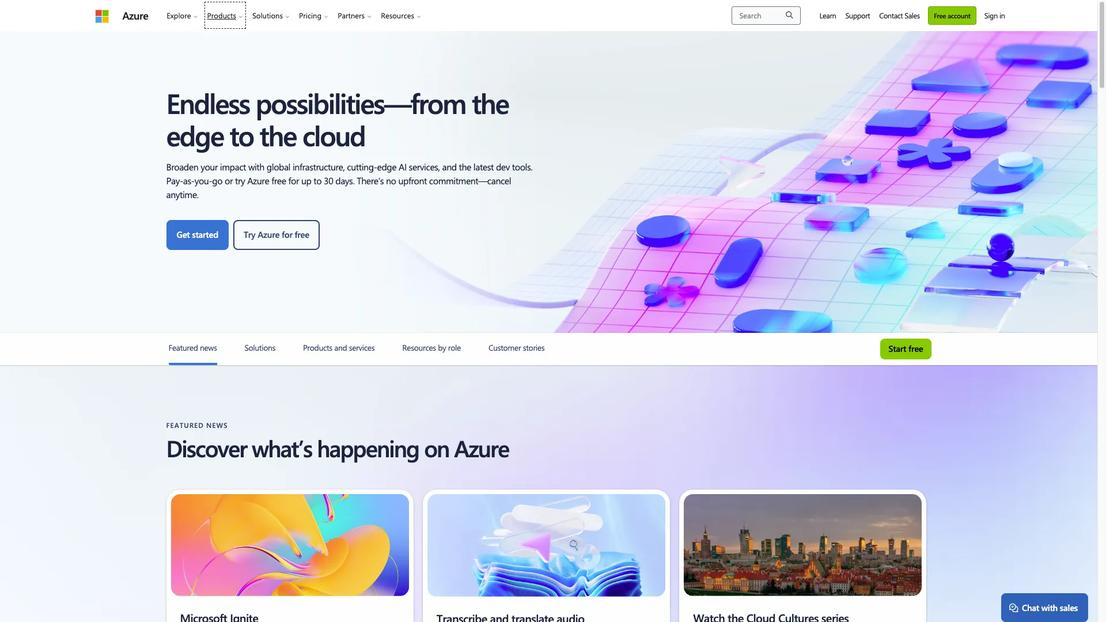 Task type: locate. For each thing, give the bounding box(es) containing it.
start free
[[889, 343, 923, 354]]

resources
[[381, 10, 414, 20]]

azure link
[[122, 8, 148, 22]]

get started
[[177, 229, 218, 240]]

account
[[948, 11, 971, 20]]

1 vertical spatial free
[[909, 343, 923, 354]]

0 horizontal spatial free
[[295, 229, 309, 240]]

in
[[1000, 10, 1005, 20]]

with
[[1042, 602, 1058, 614]]

edge
[[166, 116, 223, 153]]

explore button
[[162, 0, 203, 31]]

1 horizontal spatial azure
[[258, 229, 279, 240]]

1 vertical spatial azure
[[258, 229, 279, 240]]

solutions
[[252, 10, 283, 20]]

the
[[472, 84, 508, 121], [260, 116, 296, 153]]

0 horizontal spatial decorative background image image
[[171, 494, 409, 597]]

started
[[192, 229, 218, 240]]

2 horizontal spatial decorative background image image
[[684, 494, 922, 597]]

azure
[[122, 8, 148, 22], [258, 229, 279, 240]]

0 vertical spatial azure
[[122, 8, 148, 22]]

endless possibilities—from the edge to the cloud
[[166, 84, 508, 153]]

contact sales link
[[875, 0, 925, 31]]

explore
[[167, 10, 191, 20]]

azure left for
[[258, 229, 279, 240]]

free
[[934, 11, 946, 20]]

decorative background image image
[[171, 494, 409, 597], [427, 494, 666, 597], [684, 494, 922, 597]]

to
[[230, 116, 253, 153]]

start free button
[[881, 339, 931, 360]]

0 vertical spatial free
[[295, 229, 309, 240]]

endless
[[166, 84, 249, 121]]

sales
[[905, 10, 920, 20]]

1 decorative background image image from the left
[[171, 494, 409, 597]]

free
[[295, 229, 309, 240], [909, 343, 923, 354]]

free account
[[934, 11, 971, 20]]

1 horizontal spatial decorative background image image
[[427, 494, 666, 597]]

support
[[845, 10, 870, 20]]

free right start
[[909, 343, 923, 354]]

sign
[[985, 10, 998, 20]]

sign in
[[985, 10, 1005, 20]]

pricing button
[[294, 0, 333, 31]]

azure left explore
[[122, 8, 148, 22]]

free account link
[[928, 6, 976, 24]]

2 decorative background image image from the left
[[427, 494, 666, 597]]

1 horizontal spatial free
[[909, 343, 923, 354]]

products
[[207, 10, 236, 20]]

possibilities—from
[[256, 84, 466, 121]]

products button
[[203, 0, 248, 31]]

free inside 'start free' button
[[909, 343, 923, 354]]

0 horizontal spatial azure
[[122, 8, 148, 22]]

start
[[889, 343, 906, 354]]

free right for
[[295, 229, 309, 240]]

cloud
[[302, 116, 365, 153]]



Task type: describe. For each thing, give the bounding box(es) containing it.
hero banner image image
[[0, 31, 1098, 333]]

chat
[[1022, 602, 1039, 614]]

try
[[244, 229, 255, 240]]

learn
[[820, 10, 836, 20]]

solutions button
[[248, 0, 294, 31]]

sign in link
[[980, 0, 1010, 31]]

primary element
[[88, 0, 433, 31]]

Global search field
[[732, 6, 801, 24]]

get started button
[[166, 220, 229, 250]]

for
[[282, 229, 293, 240]]

azure inside primary element
[[122, 8, 148, 22]]

resources button
[[376, 0, 426, 31]]

partners
[[338, 10, 365, 20]]

learn link
[[815, 0, 841, 31]]

azure inside try azure for free button
[[258, 229, 279, 240]]

sales
[[1060, 602, 1078, 614]]

featured news image
[[169, 363, 217, 365]]

free inside try azure for free button
[[295, 229, 309, 240]]

3 decorative background image image from the left
[[684, 494, 922, 597]]

try azure for free
[[244, 229, 309, 240]]

chat with sales button
[[1002, 593, 1088, 622]]

contact sales
[[879, 10, 920, 20]]

try azure for free button
[[233, 220, 320, 250]]

chat with sales
[[1022, 602, 1078, 614]]

0 horizontal spatial the
[[260, 116, 296, 153]]

Search azure.com text field
[[732, 6, 801, 24]]

get
[[177, 229, 190, 240]]

1 horizontal spatial the
[[472, 84, 508, 121]]

partners button
[[333, 0, 376, 31]]

contact
[[879, 10, 903, 20]]

pricing
[[299, 10, 322, 20]]

support link
[[841, 0, 875, 31]]



Task type: vqa. For each thing, say whether or not it's contained in the screenshot.
'started'
yes



